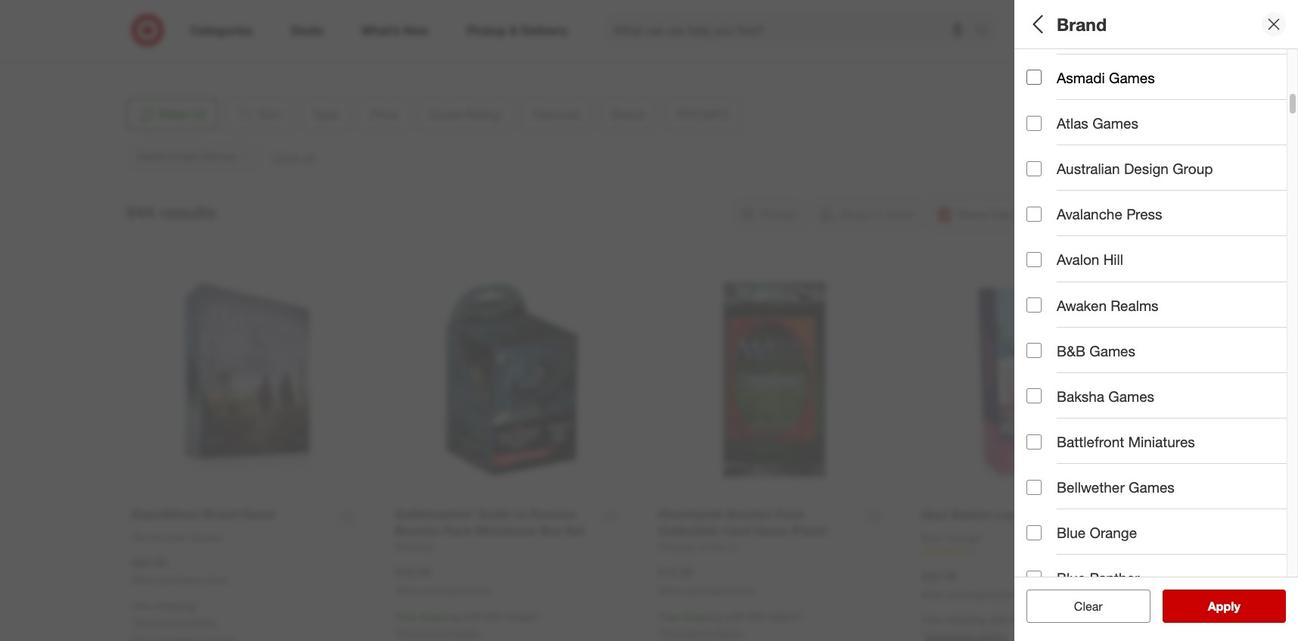 Task type: describe. For each thing, give the bounding box(es) containing it.
2835 commerce park drive fitchburg , wi 53719 us
[[138, 13, 269, 56]]

atlas
[[1057, 114, 1089, 132]]

with for $20.99
[[989, 613, 1009, 626]]

* down $15.95
[[659, 626, 662, 639]]

bellwether games
[[1057, 478, 1175, 496]]

avalon hill
[[1057, 251, 1124, 268]]

park
[[220, 13, 242, 25]]

see results
[[1193, 599, 1257, 614]]

asmadi games
[[1057, 69, 1156, 86]]

$18.99 when purchased online
[[395, 565, 491, 597]]

clear all
[[1067, 599, 1111, 614]]

guest rating
[[1027, 171, 1116, 188]]

fitchburg
[[138, 28, 182, 41]]

hr
[[1037, 291, 1048, 304]]

* down the $18.99
[[395, 626, 399, 639]]

$15.95
[[659, 565, 695, 580]]

clear for clear
[[1075, 599, 1103, 614]]

* down the $84.95 when purchased online
[[196, 600, 200, 613]]

Awaken Realms checkbox
[[1027, 298, 1042, 313]]

$35 for $20.99
[[1012, 613, 1029, 626]]

0-
[[1027, 291, 1037, 304]]

online for $20.99
[[994, 589, 1018, 600]]

exclusions for $18.99
[[399, 626, 449, 639]]

shipping for $15.95
[[682, 610, 723, 623]]

all
[[1099, 599, 1111, 614]]

2
[[1294, 291, 1299, 304]]

brand dialog
[[1015, 0, 1299, 641]]

purchased for $18.99
[[421, 585, 464, 597]]

battlefront miniatures
[[1057, 433, 1196, 450]]

drive
[[245, 13, 269, 25]]

results for see results
[[1218, 599, 1257, 614]]

exclusions inside free shipping * * exclusions apply.
[[135, 615, 186, 628]]

blue orange
[[1057, 524, 1138, 541]]

purchased for $20.99
[[948, 589, 991, 600]]

all
[[1027, 13, 1048, 35]]

guest rating button
[[1027, 155, 1299, 208]]

b&b games
[[1057, 342, 1136, 359]]

What can we help you find? suggestions appear below search field
[[605, 14, 979, 47]]

featured new
[[1027, 218, 1088, 251]]

price $0  –  $15; $15  –  $25; $25  –  $50; $50  –  $100; $100  –  
[[1027, 112, 1299, 145]]

clear for clear all
[[1067, 599, 1096, 614]]

b&b
[[1057, 342, 1086, 359]]

free for $18.99
[[395, 610, 416, 623]]

see
[[1193, 599, 1215, 614]]

944 results
[[126, 202, 216, 223]]

include
[[1057, 381, 1104, 398]]

commerce
[[165, 13, 217, 25]]

battlefront
[[1057, 433, 1125, 450]]

shipping for $18.99
[[419, 610, 460, 623]]

type board games; card games; collectible trading cards; ga
[[1027, 60, 1299, 92]]

fpo/apo button
[[1027, 314, 1299, 367]]

clear all button
[[1027, 590, 1151, 623]]

guest
[[1027, 171, 1068, 188]]

$20.99 when purchased online
[[922, 568, 1018, 600]]

century
[[1162, 291, 1200, 304]]

stock
[[1150, 381, 1185, 398]]

$25;
[[1114, 132, 1134, 145]]

when for $18.99
[[395, 585, 419, 597]]

out
[[1108, 381, 1129, 398]]

bellwether
[[1057, 478, 1125, 496]]

Baksha Games checkbox
[[1027, 389, 1042, 404]]

all filters
[[1027, 13, 1100, 35]]

games for atlas games
[[1093, 114, 1139, 132]]

avalanche
[[1057, 205, 1123, 223]]

$84.95 when purchased online
[[132, 555, 228, 586]]

search button
[[969, 14, 1005, 50]]

spiele;
[[1259, 291, 1291, 304]]

53719
[[204, 28, 233, 41]]

&
[[1068, 291, 1075, 304]]

purchased for $15.95
[[685, 585, 728, 597]]

baksha
[[1057, 387, 1105, 405]]

$50
[[1195, 132, 1212, 145]]

Avalon Hill checkbox
[[1027, 252, 1042, 267]]

exclusions for $15.95
[[662, 626, 713, 639]]

realms
[[1111, 296, 1159, 314]]

hill
[[1104, 251, 1124, 268]]

$15.95 when purchased online
[[659, 565, 755, 597]]

games; inside brand 0-hr art & technology; 25th century games; 2f-spiele; 2
[[1203, 291, 1240, 304]]

games for asmadi games
[[1110, 69, 1156, 86]]

$15
[[1079, 132, 1096, 145]]

$84.95
[[132, 555, 168, 570]]

Australian Design Group checkbox
[[1027, 161, 1042, 176]]

apply
[[1209, 599, 1241, 614]]

Blue Panther checkbox
[[1027, 571, 1042, 586]]

1 link
[[922, 545, 1156, 558]]

brand for brand 0-hr art & technology; 25th century games; 2f-spiele; 2
[[1027, 271, 1068, 289]]

orders* for $18.99
[[505, 610, 539, 623]]

with for $15.95
[[726, 610, 745, 623]]

online for $84.95
[[204, 575, 228, 586]]

apply button
[[1163, 590, 1287, 623]]

asmadi
[[1057, 69, 1106, 86]]

$25
[[1137, 132, 1154, 145]]

$100;
[[1231, 132, 1256, 145]]

all filters dialog
[[1015, 0, 1299, 641]]

$50;
[[1172, 132, 1192, 145]]

$15;
[[1056, 132, 1076, 145]]

art
[[1051, 291, 1066, 304]]

see results button
[[1163, 590, 1287, 623]]

free for $15.95
[[659, 610, 680, 623]]

card
[[1099, 79, 1122, 92]]



Task type: locate. For each thing, give the bounding box(es) containing it.
apply. down the $84.95 when purchased online
[[189, 615, 217, 628]]

purchased down $15.95
[[685, 585, 728, 597]]

brand inside brand 0-hr art & technology; 25th century games; 2f-spiele; 2
[[1027, 271, 1068, 289]]

2 horizontal spatial exclusions apply. button
[[662, 625, 744, 640]]

2 horizontal spatial games;
[[1203, 291, 1240, 304]]

clear inside brand dialog
[[1075, 599, 1103, 614]]

Asmadi Games checkbox
[[1027, 70, 1042, 85]]

us
[[138, 43, 153, 56]]

brand inside dialog
[[1057, 13, 1107, 35]]

results right see
[[1218, 599, 1257, 614]]

1 vertical spatial blue
[[1057, 569, 1086, 587]]

when inside $15.95 when purchased online
[[659, 585, 682, 597]]

clear inside all filters dialog
[[1067, 599, 1096, 614]]

,
[[182, 28, 185, 41]]

shipping inside free shipping * * exclusions apply.
[[156, 600, 196, 613]]

fpo/apo
[[1027, 330, 1092, 347]]

purchased down $20.99
[[948, 589, 991, 600]]

when inside $20.99 when purchased online
[[922, 589, 946, 600]]

free down the $84.95
[[132, 600, 153, 613]]

1 clear from the left
[[1067, 599, 1096, 614]]

free
[[132, 600, 153, 613], [395, 610, 416, 623], [659, 610, 680, 623], [922, 613, 943, 626]]

1 horizontal spatial exclusions
[[399, 626, 449, 639]]

Blue Orange checkbox
[[1027, 525, 1042, 540]]

shipping for $20.99
[[946, 613, 986, 626]]

$35
[[485, 610, 502, 623], [748, 610, 765, 623], [1012, 613, 1029, 626]]

board
[[1027, 79, 1056, 92]]

blue panther
[[1057, 569, 1140, 587]]

wi
[[188, 28, 201, 41]]

ga
[[1289, 79, 1299, 92]]

when for $15.95
[[659, 585, 682, 597]]

1 free shipping with $35 orders* * exclusions apply. from the left
[[395, 610, 539, 639]]

with down $20.99 when purchased online
[[989, 613, 1009, 626]]

press
[[1127, 205, 1163, 223]]

online inside $15.95 when purchased online
[[730, 585, 755, 597]]

games for baksha games
[[1109, 387, 1155, 405]]

0 horizontal spatial orders*
[[505, 610, 539, 623]]

with for $18.99
[[462, 610, 482, 623]]

games; right card
[[1125, 79, 1161, 92]]

new
[[1027, 238, 1049, 251]]

1 horizontal spatial games;
[[1125, 79, 1161, 92]]

$18.99
[[395, 565, 431, 580]]

atlas games
[[1057, 114, 1139, 132]]

1 horizontal spatial $35
[[748, 610, 765, 623]]

0 horizontal spatial games;
[[1059, 79, 1096, 92]]

shipping down the $84.95 when purchased online
[[156, 600, 196, 613]]

when inside the $84.95 when purchased online
[[132, 575, 155, 586]]

with
[[462, 610, 482, 623], [726, 610, 745, 623], [989, 613, 1009, 626]]

shipping down $18.99 when purchased online
[[419, 610, 460, 623]]

apply. for $18.99
[[452, 626, 481, 639]]

2 horizontal spatial apply.
[[716, 626, 744, 639]]

free shipping with $35 orders* * exclusions apply. down $15.95 when purchased online
[[659, 610, 803, 639]]

1 horizontal spatial with
[[726, 610, 745, 623]]

games for b&b games
[[1090, 342, 1136, 359]]

when down $15.95
[[659, 585, 682, 597]]

design
[[1125, 160, 1169, 177]]

free for $20.99
[[922, 613, 943, 626]]

type
[[1027, 60, 1059, 77]]

0 horizontal spatial with
[[462, 610, 482, 623]]

online for $15.95
[[730, 585, 755, 597]]

$35 down blue panther checkbox on the right of the page
[[1012, 613, 1029, 626]]

exclusions down the $84.95 when purchased online
[[135, 615, 186, 628]]

$0
[[1027, 132, 1038, 145]]

Atlas Games checkbox
[[1027, 115, 1042, 131]]

0 horizontal spatial $35
[[485, 610, 502, 623]]

results inside button
[[1218, 599, 1257, 614]]

awaken realms
[[1057, 296, 1159, 314]]

online
[[204, 575, 228, 586], [467, 585, 491, 597], [730, 585, 755, 597], [994, 589, 1018, 600]]

awaken
[[1057, 296, 1107, 314]]

orders*
[[505, 610, 539, 623], [768, 610, 803, 623], [1032, 613, 1066, 626]]

when down $20.99
[[922, 589, 946, 600]]

purchased inside the $84.95 when purchased online
[[158, 575, 201, 586]]

games
[[1110, 69, 1156, 86], [1093, 114, 1139, 132], [1090, 342, 1136, 359], [1109, 387, 1155, 405], [1129, 478, 1175, 496]]

collectible
[[1164, 79, 1214, 92]]

Battlefront Miniatures checkbox
[[1027, 434, 1042, 449]]

when inside $18.99 when purchased online
[[395, 585, 419, 597]]

online for $18.99
[[467, 585, 491, 597]]

944
[[126, 202, 155, 223]]

$35 for $15.95
[[748, 610, 765, 623]]

when for $20.99
[[922, 589, 946, 600]]

australian design group
[[1057, 160, 1214, 177]]

apply. down $15.95 when purchased online
[[716, 626, 744, 639]]

games; left 2f-
[[1203, 291, 1240, 304]]

$35 down $18.99 when purchased online
[[485, 610, 502, 623]]

0 vertical spatial results
[[160, 202, 216, 223]]

shipping
[[156, 600, 196, 613], [419, 610, 460, 623], [682, 610, 723, 623], [946, 613, 986, 626]]

search
[[969, 24, 1005, 39]]

filters
[[1053, 13, 1100, 35]]

$35 down $15.95 when purchased online
[[748, 610, 765, 623]]

when down the $18.99
[[395, 585, 419, 597]]

brand 0-hr art & technology; 25th century games; 2f-spiele; 2
[[1027, 271, 1299, 304]]

$20.99
[[922, 568, 958, 583]]

brand for brand
[[1057, 13, 1107, 35]]

2 horizontal spatial with
[[989, 613, 1009, 626]]

Bellwether Games checkbox
[[1027, 480, 1042, 495]]

results for 944 results
[[160, 202, 216, 223]]

0 horizontal spatial exclusions apply. button
[[135, 615, 217, 630]]

baksha games
[[1057, 387, 1155, 405]]

2 free shipping with $35 orders* * exclusions apply. from the left
[[659, 610, 803, 639]]

exclusions
[[135, 615, 186, 628], [399, 626, 449, 639], [662, 626, 713, 639]]

online inside $20.99 when purchased online
[[994, 589, 1018, 600]]

blue right blue orange checkbox
[[1057, 524, 1086, 541]]

free down $15.95
[[659, 610, 680, 623]]

2f-
[[1243, 291, 1259, 304]]

clear left all
[[1067, 599, 1096, 614]]

games; left card
[[1059, 79, 1096, 92]]

0 vertical spatial blue
[[1057, 524, 1086, 541]]

1 vertical spatial brand
[[1027, 271, 1068, 289]]

price
[[1027, 112, 1063, 130]]

brand up hr on the right top of the page
[[1027, 271, 1068, 289]]

when
[[132, 575, 155, 586], [395, 585, 419, 597], [659, 585, 682, 597], [922, 589, 946, 600]]

exclusions apply. button for $18.99
[[399, 625, 481, 640]]

*
[[196, 600, 200, 613], [132, 615, 135, 628], [395, 626, 399, 639], [659, 626, 662, 639]]

with down $15.95 when purchased online
[[726, 610, 745, 623]]

1 vertical spatial results
[[1218, 599, 1257, 614]]

orange
[[1090, 524, 1138, 541]]

results right 944
[[160, 202, 216, 223]]

free inside free shipping * * exclusions apply.
[[132, 600, 153, 613]]

free shipping with $35 orders* * exclusions apply. for $15.95
[[659, 610, 803, 639]]

0 horizontal spatial apply.
[[189, 615, 217, 628]]

exclusions down $15.95 when purchased online
[[662, 626, 713, 639]]

games for bellwether games
[[1129, 478, 1175, 496]]

free down the $18.99
[[395, 610, 416, 623]]

blue for blue panther
[[1057, 569, 1086, 587]]

include out of stock
[[1057, 381, 1185, 398]]

purchased inside $18.99 when purchased online
[[421, 585, 464, 597]]

orders* for $15.95
[[768, 610, 803, 623]]

0 horizontal spatial free shipping with $35 orders* * exclusions apply.
[[395, 610, 539, 639]]

miniatures
[[1129, 433, 1196, 450]]

$100
[[1259, 132, 1282, 145]]

brand right all
[[1057, 13, 1107, 35]]

rating
[[1072, 171, 1116, 188]]

2 blue from the top
[[1057, 569, 1086, 587]]

exclusions down $18.99 when purchased online
[[399, 626, 449, 639]]

purchased up free shipping * * exclusions apply.
[[158, 575, 201, 586]]

clear
[[1067, 599, 1096, 614], [1075, 599, 1103, 614]]

when for $84.95
[[132, 575, 155, 586]]

purchased for $84.95
[[158, 575, 201, 586]]

orders* for $20.99
[[1032, 613, 1066, 626]]

2 horizontal spatial exclusions
[[662, 626, 713, 639]]

* down the $84.95
[[132, 615, 135, 628]]

2 horizontal spatial $35
[[1012, 613, 1029, 626]]

apply. down $18.99 when purchased online
[[452, 626, 481, 639]]

online inside $18.99 when purchased online
[[467, 585, 491, 597]]

0 horizontal spatial results
[[160, 202, 216, 223]]

apply. for $15.95
[[716, 626, 744, 639]]

Include out of stock checkbox
[[1027, 382, 1042, 397]]

2835
[[138, 13, 162, 25]]

1
[[969, 546, 974, 558]]

apply. inside free shipping * * exclusions apply.
[[189, 615, 217, 628]]

1 horizontal spatial apply.
[[452, 626, 481, 639]]

0 vertical spatial brand
[[1057, 13, 1107, 35]]

shipping down $20.99 when purchased online
[[946, 613, 986, 626]]

exclusions apply. button down $18.99 when purchased online
[[399, 625, 481, 640]]

shipping down $15.95 when purchased online
[[682, 610, 723, 623]]

blue up clear button
[[1057, 569, 1086, 587]]

clear button
[[1027, 590, 1151, 623]]

free shipping with $35 orders* * exclusions apply. for $18.99
[[395, 610, 539, 639]]

clear down "blue panther"
[[1075, 599, 1103, 614]]

free shipping with $35 orders* * exclusions apply. down $18.99 when purchased online
[[395, 610, 539, 639]]

purchased down the $18.99
[[421, 585, 464, 597]]

1 horizontal spatial orders*
[[768, 610, 803, 623]]

free down $20.99
[[922, 613, 943, 626]]

1 horizontal spatial free shipping with $35 orders* * exclusions apply.
[[659, 610, 803, 639]]

avalanche press
[[1057, 205, 1163, 223]]

25th
[[1138, 291, 1159, 304]]

$35 for $18.99
[[485, 610, 502, 623]]

free shipping with $35 orders* * exclusions apply.
[[395, 610, 539, 639], [659, 610, 803, 639]]

brand
[[1057, 13, 1107, 35], [1027, 271, 1068, 289]]

2 clear from the left
[[1075, 599, 1103, 614]]

technology;
[[1078, 291, 1135, 304]]

exclusions apply. button for $15.95
[[662, 625, 744, 640]]

group
[[1173, 160, 1214, 177]]

with down $18.99 when purchased online
[[462, 610, 482, 623]]

online inside the $84.95 when purchased online
[[204, 575, 228, 586]]

B&B Games checkbox
[[1027, 343, 1042, 358]]

Avalanche Press checkbox
[[1027, 206, 1042, 222]]

1 horizontal spatial results
[[1218, 599, 1257, 614]]

when down the $84.95
[[132, 575, 155, 586]]

1 blue from the top
[[1057, 524, 1086, 541]]

blue for blue orange
[[1057, 524, 1086, 541]]

exclusions apply. button down the $84.95 when purchased online
[[135, 615, 217, 630]]

2 horizontal spatial orders*
[[1032, 613, 1066, 626]]

0 horizontal spatial exclusions
[[135, 615, 186, 628]]

of
[[1133, 381, 1146, 398]]

purchased inside $20.99 when purchased online
[[948, 589, 991, 600]]

trading
[[1217, 79, 1252, 92]]

results
[[160, 202, 216, 223], [1218, 599, 1257, 614]]

featured
[[1027, 218, 1088, 236]]

1 horizontal spatial exclusions apply. button
[[399, 625, 481, 640]]

exclusions apply. button down $15.95 when purchased online
[[662, 625, 744, 640]]

purchased inside $15.95 when purchased online
[[685, 585, 728, 597]]

free shipping * * exclusions apply.
[[132, 600, 217, 628]]



Task type: vqa. For each thing, say whether or not it's contained in the screenshot.
WHEN PURCHASED ONLINE
no



